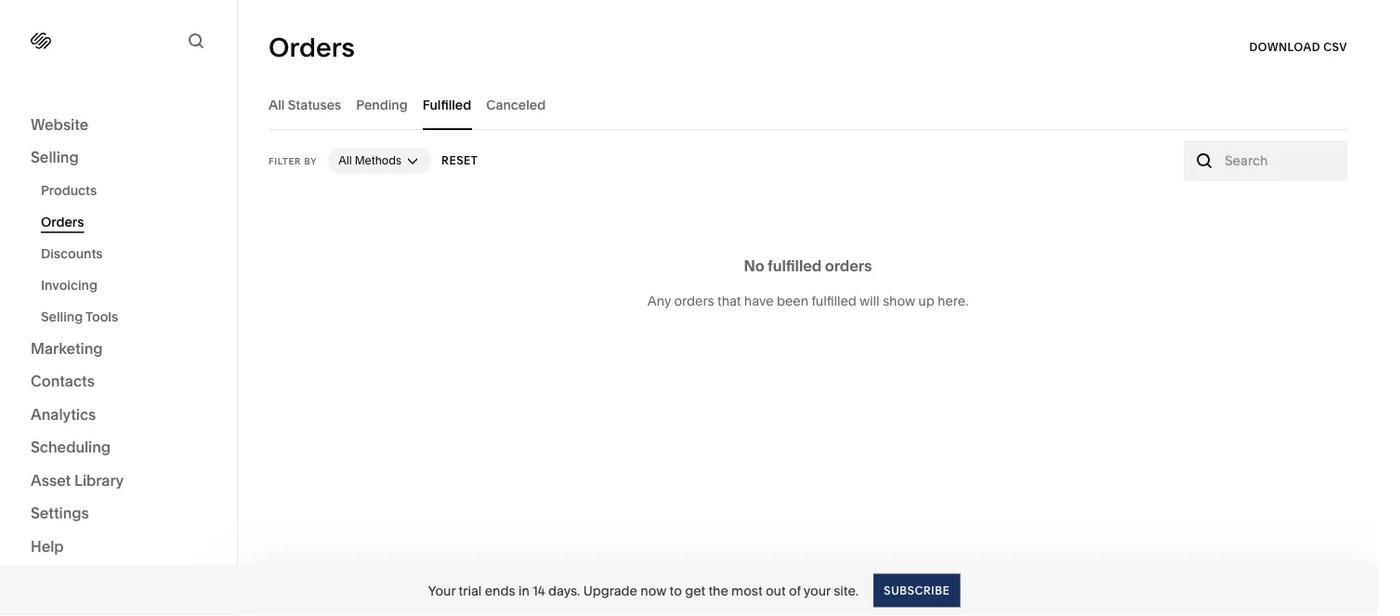 Task type: describe. For each thing, give the bounding box(es) containing it.
all statuses
[[269, 97, 341, 112]]

0 vertical spatial fulfilled
[[768, 257, 822, 275]]

help
[[31, 537, 64, 555]]

methods
[[355, 154, 402, 167]]

the
[[709, 583, 729, 599]]

discounts
[[41, 246, 103, 262]]

scheduling
[[31, 438, 111, 456]]

days.
[[548, 583, 580, 599]]

fulfilled button
[[423, 79, 472, 130]]

library
[[74, 471, 124, 489]]

now
[[641, 583, 667, 599]]

your
[[804, 583, 831, 599]]

1 vertical spatial orders
[[674, 293, 715, 309]]

up
[[919, 293, 935, 309]]

site.
[[834, 583, 859, 599]]

pending
[[356, 97, 408, 112]]

marketing
[[31, 339, 103, 357]]

to
[[670, 583, 682, 599]]

your
[[428, 583, 456, 599]]

tab list containing all statuses
[[269, 79, 1348, 130]]

help link
[[31, 536, 64, 557]]

analytics
[[31, 405, 96, 423]]

selling tools link
[[41, 301, 217, 333]]

download csv button
[[1250, 31, 1348, 64]]

any
[[648, 293, 671, 309]]

in
[[519, 583, 530, 599]]

contacts link
[[31, 371, 206, 393]]

asset
[[31, 471, 71, 489]]

selling link
[[31, 147, 206, 169]]

that
[[718, 293, 741, 309]]

analytics link
[[31, 404, 206, 426]]

of
[[789, 583, 801, 599]]

all statuses button
[[269, 79, 341, 130]]

here.
[[938, 293, 969, 309]]

invoicing
[[41, 278, 98, 293]]

pending button
[[356, 79, 408, 130]]

scheduling link
[[31, 437, 206, 459]]

reset button
[[442, 144, 478, 178]]

selling for selling
[[31, 148, 79, 166]]

out
[[766, 583, 786, 599]]

discounts link
[[41, 238, 217, 270]]

settings link
[[31, 503, 206, 525]]

website link
[[31, 114, 206, 136]]

settings
[[31, 504, 89, 522]]

show
[[883, 293, 916, 309]]



Task type: vqa. For each thing, say whether or not it's contained in the screenshot.
the selling in the Selling Tools link
no



Task type: locate. For each thing, give the bounding box(es) containing it.
all for all methods
[[339, 154, 352, 167]]

tools
[[86, 309, 118, 325]]

fulfilled
[[768, 257, 822, 275], [812, 293, 857, 309]]

download csv
[[1250, 40, 1348, 54]]

trial
[[459, 583, 482, 599]]

asset library link
[[31, 470, 206, 492]]

0 vertical spatial all
[[269, 97, 285, 112]]

csv
[[1324, 40, 1348, 54]]

fulfilled up been
[[768, 257, 822, 275]]

download
[[1250, 40, 1321, 54]]

1 horizontal spatial orders
[[825, 257, 873, 275]]

upgrade
[[584, 583, 638, 599]]

canceled button
[[486, 79, 546, 130]]

will
[[860, 293, 880, 309]]

0 vertical spatial orders
[[825, 257, 873, 275]]

1 vertical spatial all
[[339, 154, 352, 167]]

1 horizontal spatial all
[[339, 154, 352, 167]]

orders
[[269, 32, 355, 63], [41, 214, 84, 230]]

get
[[685, 583, 706, 599]]

contacts
[[31, 372, 95, 390]]

any orders that have been fulfilled will show up here.
[[648, 293, 969, 309]]

orders up will
[[825, 257, 873, 275]]

been
[[777, 293, 809, 309]]

subscribe button
[[874, 574, 961, 608]]

selling up marketing
[[41, 309, 83, 325]]

website
[[31, 115, 89, 133]]

canceled
[[486, 97, 546, 112]]

0 horizontal spatial orders
[[674, 293, 715, 309]]

orders up statuses
[[269, 32, 355, 63]]

tab list
[[269, 79, 1348, 130]]

filter
[[269, 155, 301, 166]]

no fulfilled orders
[[744, 257, 873, 275]]

selling
[[31, 148, 79, 166], [41, 309, 83, 325]]

0 horizontal spatial all
[[269, 97, 285, 112]]

fulfilled
[[423, 97, 472, 112]]

subscribe
[[884, 584, 950, 597]]

Search field
[[1225, 151, 1338, 171]]

all left methods
[[339, 154, 352, 167]]

orders down 'products'
[[41, 214, 84, 230]]

products link
[[41, 175, 217, 206]]

no
[[744, 257, 765, 275]]

1 vertical spatial orders
[[41, 214, 84, 230]]

invoicing link
[[41, 270, 217, 301]]

1 vertical spatial selling
[[41, 309, 83, 325]]

marketing link
[[31, 338, 206, 360]]

orders
[[825, 257, 873, 275], [674, 293, 715, 309]]

your trial ends in 14 days. upgrade now to get the most out of your site.
[[428, 583, 859, 599]]

1 vertical spatial fulfilled
[[812, 293, 857, 309]]

0 vertical spatial orders
[[269, 32, 355, 63]]

statuses
[[288, 97, 341, 112]]

most
[[732, 583, 763, 599]]

filter by
[[269, 155, 317, 166]]

all for all statuses
[[269, 97, 285, 112]]

by
[[304, 155, 317, 166]]

0 horizontal spatial orders
[[41, 214, 84, 230]]

1 horizontal spatial orders
[[269, 32, 355, 63]]

selling tools
[[41, 309, 118, 325]]

fulfilled left will
[[812, 293, 857, 309]]

all methods
[[339, 154, 402, 167]]

14
[[533, 583, 545, 599]]

reset
[[442, 154, 478, 167]]

asset library
[[31, 471, 124, 489]]

have
[[744, 293, 774, 309]]

orders right any
[[674, 293, 715, 309]]

selling for selling tools
[[41, 309, 83, 325]]

orders inside orders link
[[41, 214, 84, 230]]

ends
[[485, 583, 516, 599]]

0 vertical spatial selling
[[31, 148, 79, 166]]

all methods button
[[327, 148, 431, 174]]

all
[[269, 97, 285, 112], [339, 154, 352, 167]]

all left statuses
[[269, 97, 285, 112]]

products
[[41, 183, 97, 198]]

orders link
[[41, 206, 217, 238]]

selling down website
[[31, 148, 79, 166]]



